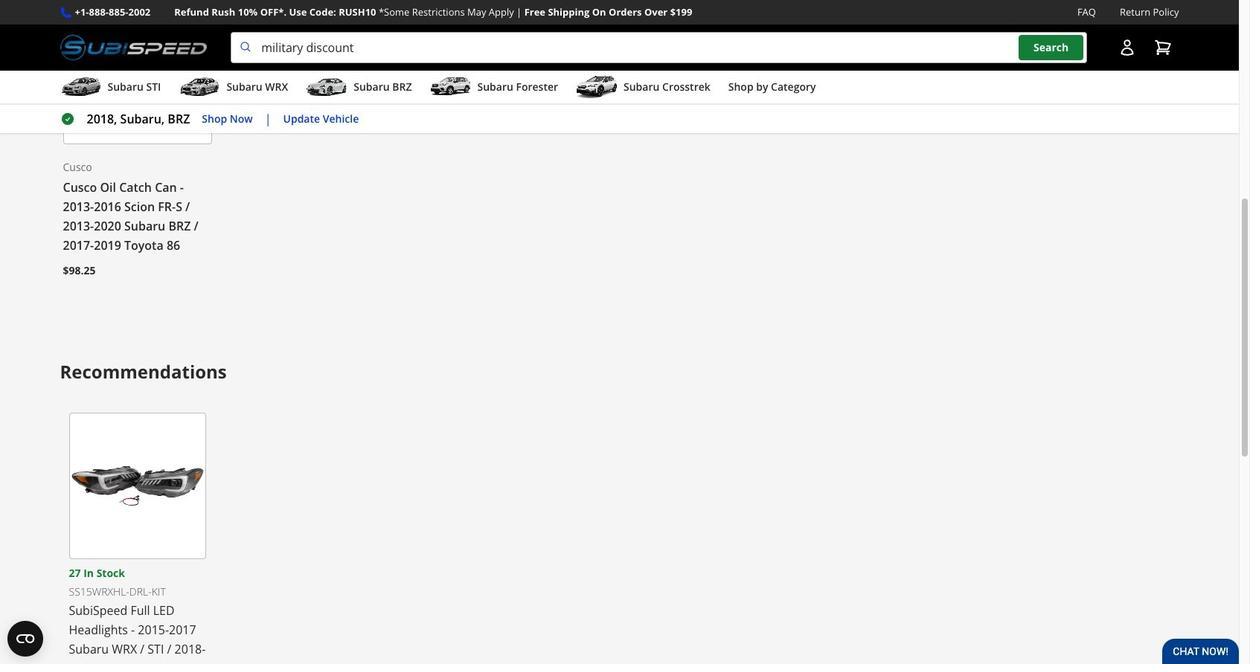 Task type: vqa. For each thing, say whether or not it's contained in the screenshot.
a subaru STI Thumbnail Image
yes



Task type: locate. For each thing, give the bounding box(es) containing it.
subispeed logo image
[[60, 32, 207, 63]]

cus965 009 a cusco oil catch can - 2013+ ft86, image
[[63, 0, 212, 145]]

a subaru sti thumbnail image image
[[60, 76, 102, 98]]

open widget image
[[7, 622, 43, 657]]

subispeed full led headlights - 2015-2017 subaru wrx / sti / 2018-2021 wrx base & premium image
[[69, 413, 206, 560]]

search input field
[[231, 32, 1087, 63]]



Task type: describe. For each thing, give the bounding box(es) containing it.
a subaru crosstrek thumbnail image image
[[576, 76, 618, 98]]

a subaru brz thumbnail image image
[[306, 76, 348, 98]]

a subaru forester thumbnail image image
[[430, 76, 472, 98]]

a subaru wrx thumbnail image image
[[179, 76, 221, 98]]



